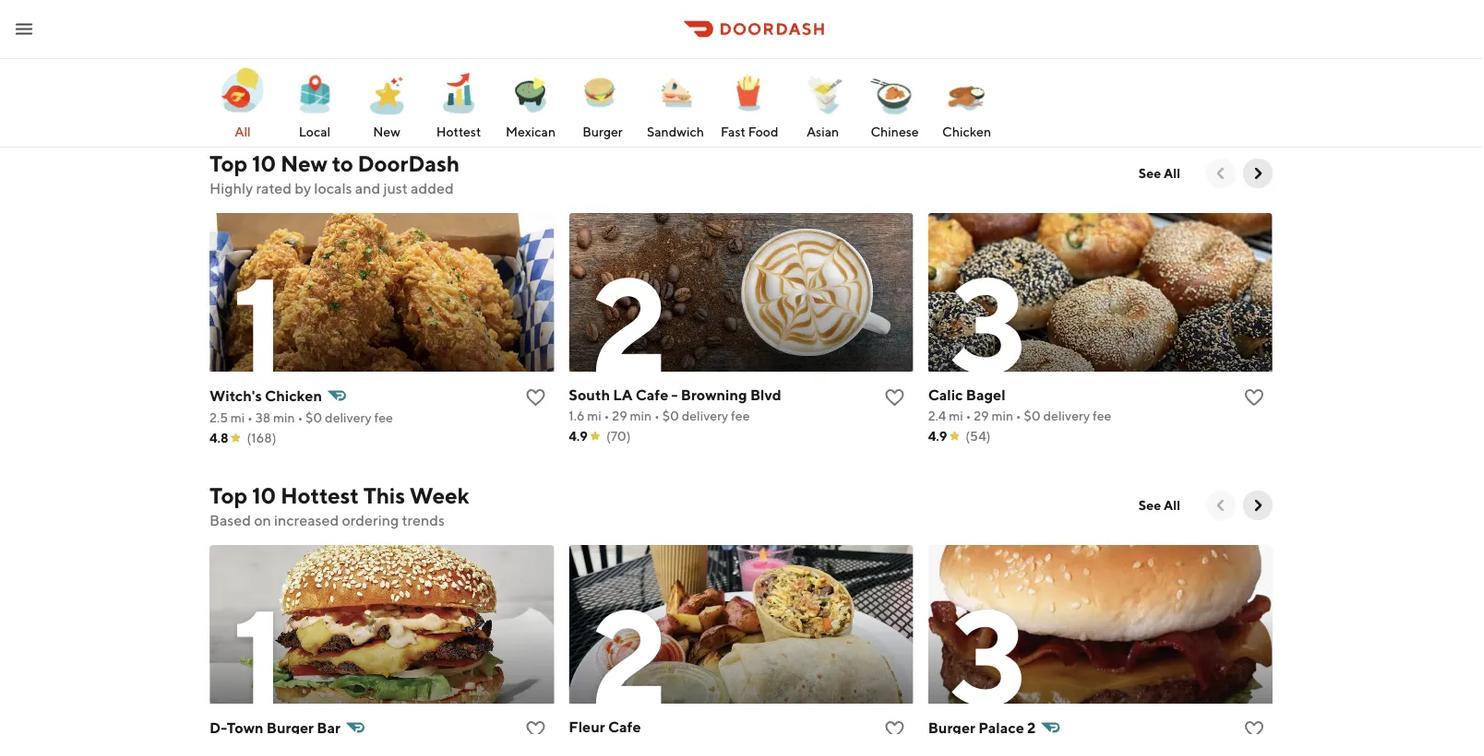Task type: vqa. For each thing, say whether or not it's contained in the screenshot.
first 29 from left
yes



Task type: locate. For each thing, give the bounding box(es) containing it.
1.6
[[569, 409, 585, 424]]

chicken up 2.5 mi • 38 min • $​0 delivery fee
[[265, 387, 322, 405]]

661 people ordered
[[573, 103, 673, 116]]

next button of carousel image for top 10 hottest this week
[[1249, 497, 1268, 515]]

ordering
[[342, 512, 399, 529]]

1 next button of carousel image from the top
[[1249, 164, 1268, 183]]

2 horizontal spatial people
[[955, 103, 991, 116]]

•
[[247, 60, 252, 75], [297, 60, 302, 75], [604, 60, 609, 75], [655, 60, 661, 75], [604, 409, 610, 424], [655, 409, 660, 424], [966, 409, 971, 424], [1016, 409, 1022, 424], [247, 410, 253, 426], [298, 410, 303, 426]]

delivery
[[324, 60, 371, 75], [683, 60, 729, 75], [682, 409, 729, 424], [1044, 409, 1090, 424], [325, 410, 372, 426]]

0 vertical spatial see all
[[1139, 166, 1181, 181]]

4.8 for (168)
[[210, 431, 229, 446]]

1 horizontal spatial ordered
[[632, 103, 673, 116]]

hottest up increased
[[281, 482, 359, 509]]

0 horizontal spatial click to add this store to your saved list image
[[525, 387, 547, 409]]

min down cafe at the left bottom of page
[[630, 409, 652, 424]]

(70)
[[607, 429, 631, 444]]

people for 585
[[955, 103, 991, 116]]

calic
[[928, 386, 963, 404]]

chicken
[[943, 124, 992, 139], [265, 387, 322, 405]]

trends
[[402, 512, 445, 529]]

increased
[[274, 512, 339, 529]]

people down (11,900+)
[[236, 103, 272, 116]]

1 people from the left
[[236, 103, 272, 116]]

2 4.9 from the left
[[928, 429, 947, 444]]

4.9 down 2.4 at the right bottom of the page
[[928, 429, 947, 444]]

1 horizontal spatial chicken
[[943, 124, 992, 139]]

0 vertical spatial 10
[[252, 150, 276, 176]]

top for top 10 new to doordash
[[210, 150, 248, 176]]

1 1 from the top
[[232, 246, 283, 402]]

2 horizontal spatial ordered
[[994, 103, 1035, 116]]

1 horizontal spatial click to add this store to your saved list image
[[1243, 387, 1266, 409]]

1 3 from the top
[[951, 246, 1025, 402]]

1 horizontal spatial 4.9
[[928, 429, 947, 444]]

0 vertical spatial top
[[210, 150, 248, 176]]

1 vertical spatial 3
[[951, 578, 1025, 734]]

see for top 10 new to doordash
[[1139, 166, 1162, 181]]

1 previous button of carousel image from the top
[[1212, 164, 1231, 183]]

$​0 for 1.2 mi • 20 min • $​0 delivery fee
[[663, 60, 680, 75]]

(13,900+)
[[606, 80, 663, 95]]

4.8 down 2.3 on the left of page
[[210, 80, 229, 95]]

fee for 2.3 mi • 34 min • $​0 delivery fee
[[374, 60, 393, 75]]

1 see all button from the top
[[1128, 159, 1192, 188]]

week
[[410, 482, 469, 509]]

mi inside calic bagel 2.4 mi • 29 min • $​0 delivery fee
[[949, 409, 963, 424]]

1 2 from the top
[[591, 246, 666, 402]]

1 29 from the left
[[612, 409, 628, 424]]

2 2 from the top
[[591, 578, 666, 734]]

1 10 from the top
[[252, 150, 276, 176]]

cafe
[[636, 386, 669, 404]]

• right '38'
[[298, 410, 303, 426]]

open menu image
[[13, 18, 35, 40]]

doordash
[[358, 150, 460, 176]]

min for 2.5 mi • 38 min • $​0 delivery fee
[[273, 410, 295, 426]]

1 ordered from the left
[[275, 103, 316, 116]]

top inside top 10 hottest this week based on increased ordering trends
[[210, 482, 248, 509]]

29
[[612, 409, 628, 424], [974, 409, 989, 424]]

2 people from the left
[[593, 103, 629, 116]]

people up burger
[[593, 103, 629, 116]]

0 vertical spatial new
[[373, 124, 400, 139]]

mi right 2.4 at the right bottom of the page
[[949, 409, 963, 424]]

2.3 mi • 34 min • $​0 delivery fee
[[210, 60, 393, 75]]

la
[[613, 386, 633, 404]]

sandwich
[[647, 124, 704, 139]]

mi for 2.5 mi • 38 min • $​0 delivery fee
[[231, 410, 245, 426]]

and
[[355, 180, 381, 197]]

4.8 for (11,900+)
[[210, 80, 229, 95]]

1 4.9 from the left
[[569, 429, 588, 444]]

0 vertical spatial see
[[1139, 166, 1162, 181]]

chicken down 585 people ordered
[[943, 124, 992, 139]]

1 see from the top
[[1139, 166, 1162, 181]]

2 next button of carousel image from the top
[[1249, 497, 1268, 515]]

2 10 from the top
[[252, 482, 276, 509]]

1 see all from the top
[[1139, 166, 1181, 181]]

fee for 1.2 mi • 20 min • $​0 delivery fee
[[732, 60, 751, 75]]

1 click to add this store to your saved list image from the left
[[525, 387, 547, 409]]

0 vertical spatial hottest
[[436, 124, 481, 139]]

just
[[383, 180, 408, 197]]

1
[[232, 246, 283, 402], [232, 578, 283, 734]]

min inside south la cafe - browning blvd 1.6 mi • 29 min • $​0 delivery fee
[[630, 409, 652, 424]]

click to add this store to your saved list image for 3
[[1243, 387, 1266, 409]]

2 click to add this store to your saved list image from the left
[[1243, 387, 1266, 409]]

fee
[[374, 60, 393, 75], [732, 60, 751, 75], [731, 409, 750, 424], [1093, 409, 1112, 424], [374, 410, 393, 426]]

top up based
[[210, 482, 248, 509]]

0 horizontal spatial 29
[[612, 409, 628, 424]]

min up (13,900+)
[[631, 60, 653, 75]]

0 vertical spatial see all button
[[1128, 159, 1192, 188]]

• down cafe at the left bottom of page
[[655, 409, 660, 424]]

10 for hottest
[[252, 482, 276, 509]]

1 vertical spatial chicken
[[265, 387, 322, 405]]

1 vertical spatial 2
[[591, 578, 666, 734]]

mi for 1.2 mi • 20 min • $​0 delivery fee
[[587, 60, 601, 75]]

click to add this store to your saved list image for 1
[[525, 387, 547, 409]]

top inside top 10 new to doordash highly rated by locals and just added
[[210, 150, 248, 176]]

next button of carousel image
[[1249, 164, 1268, 183], [1249, 497, 1268, 515]]

hottest up doordash
[[436, 124, 481, 139]]

ordered down (13,900+)
[[632, 103, 673, 116]]

• left 34
[[247, 60, 252, 75]]

2 top from the top
[[210, 482, 248, 509]]

min for 1.2 mi • 20 min • $​0 delivery fee
[[631, 60, 653, 75]]

0 vertical spatial 2
[[591, 246, 666, 402]]

1 horizontal spatial 29
[[974, 409, 989, 424]]

4.8 down '2.5'
[[210, 431, 229, 446]]

1 vertical spatial top
[[210, 482, 248, 509]]

ordered
[[275, 103, 316, 116], [632, 103, 673, 116], [994, 103, 1035, 116]]

top
[[210, 150, 248, 176], [210, 482, 248, 509]]

0 horizontal spatial chicken
[[265, 387, 322, 405]]

$​0
[[305, 60, 322, 75], [663, 60, 680, 75], [663, 409, 679, 424], [1024, 409, 1041, 424], [306, 410, 322, 426]]

1 vertical spatial hottest
[[281, 482, 359, 509]]

ordered for 585 people ordered
[[994, 103, 1035, 116]]

fee inside south la cafe - browning blvd 1.6 mi • 29 min • $​0 delivery fee
[[731, 409, 750, 424]]

1 vertical spatial previous button of carousel image
[[1212, 497, 1231, 515]]

0 horizontal spatial hottest
[[281, 482, 359, 509]]

0 vertical spatial next button of carousel image
[[1249, 164, 1268, 183]]

34
[[255, 60, 270, 75]]

see all button
[[1128, 159, 1192, 188], [1128, 491, 1192, 521]]

min right '38'
[[273, 410, 295, 426]]

0 vertical spatial chicken
[[943, 124, 992, 139]]

people
[[236, 103, 272, 116], [593, 103, 629, 116], [955, 103, 991, 116]]

2.4
[[928, 409, 947, 424]]

new up doordash
[[373, 124, 400, 139]]

10 inside top 10 hottest this week based on increased ordering trends
[[252, 482, 276, 509]]

• left 20
[[604, 60, 609, 75]]

2 see all button from the top
[[1128, 491, 1192, 521]]

1 vertical spatial 1
[[232, 578, 283, 734]]

1 vertical spatial see all
[[1139, 498, 1181, 513]]

3 people from the left
[[955, 103, 991, 116]]

0 horizontal spatial people
[[236, 103, 272, 116]]

1 horizontal spatial people
[[593, 103, 629, 116]]

ordered up local
[[275, 103, 316, 116]]

mi right '2.5'
[[231, 410, 245, 426]]

hottest
[[436, 124, 481, 139], [281, 482, 359, 509]]

browning
[[681, 386, 747, 404]]

min down bagel
[[992, 409, 1014, 424]]

2 29 from the left
[[974, 409, 989, 424]]

see all
[[1139, 166, 1181, 181], [1139, 498, 1181, 513]]

previous button of carousel image
[[1212, 164, 1231, 183], [1212, 497, 1231, 515]]

• up (11,900+)
[[297, 60, 302, 75]]

click to add this store to your saved list image
[[525, 387, 547, 409], [1243, 387, 1266, 409]]

min
[[273, 60, 294, 75], [631, 60, 653, 75], [630, 409, 652, 424], [992, 409, 1014, 424], [273, 410, 295, 426]]

0 horizontal spatial ordered
[[275, 103, 316, 116]]

people down (3,100+)
[[955, 103, 991, 116]]

20
[[612, 60, 628, 75]]

2 previous button of carousel image from the top
[[1212, 497, 1231, 515]]

1 top from the top
[[210, 150, 248, 176]]

mi right 1.6
[[587, 409, 602, 424]]

added
[[411, 180, 454, 197]]

new
[[373, 124, 400, 139], [281, 150, 328, 176]]

previous button of carousel image for week
[[1212, 497, 1231, 515]]

(3,100+)
[[966, 80, 1015, 95]]

4.9 down 1.6
[[569, 429, 588, 444]]

0 vertical spatial previous button of carousel image
[[1212, 164, 1231, 183]]

10 up the rated on the left top of page
[[252, 150, 276, 176]]

mi
[[230, 60, 244, 75], [587, 60, 601, 75], [587, 409, 602, 424], [949, 409, 963, 424], [231, 410, 245, 426]]

• right 2.4 at the right bottom of the page
[[1016, 409, 1022, 424]]

1 horizontal spatial hottest
[[436, 124, 481, 139]]

local
[[299, 124, 331, 139]]

29 up (54)
[[974, 409, 989, 424]]

top up highly
[[210, 150, 248, 176]]

2 see from the top
[[1139, 498, 1162, 513]]

2 for week
[[591, 578, 666, 734]]

2 vertical spatial all
[[1164, 498, 1181, 513]]

0 vertical spatial all
[[235, 124, 251, 139]]

4.8
[[210, 80, 229, 95], [928, 80, 947, 95], [210, 431, 229, 446]]

see
[[1139, 166, 1162, 181], [1139, 498, 1162, 513]]

see all for top 10 hottest this week
[[1139, 498, 1181, 513]]

4.8 up the 585
[[928, 80, 947, 95]]

1 vertical spatial all
[[1164, 166, 1181, 181]]

1 vertical spatial see
[[1139, 498, 1162, 513]]

1 horizontal spatial new
[[373, 124, 400, 139]]

south
[[569, 386, 610, 404]]

0 horizontal spatial 4.9
[[569, 429, 588, 444]]

(11,900+)
[[247, 80, 302, 95]]

0 horizontal spatial new
[[281, 150, 328, 176]]

min right 34
[[273, 60, 294, 75]]

0 vertical spatial 3
[[951, 246, 1025, 402]]

10 inside top 10 new to doordash highly rated by locals and just added
[[252, 150, 276, 176]]

bagel
[[966, 386, 1006, 404]]

3
[[951, 246, 1025, 402], [951, 578, 1025, 734]]

4.9
[[569, 429, 588, 444], [928, 429, 947, 444]]

see for top 10 hottest this week
[[1139, 498, 1162, 513]]

rated
[[256, 180, 292, 197]]

ordered for 661 people ordered
[[632, 103, 673, 116]]

10 up on
[[252, 482, 276, 509]]

4.9 for 3
[[928, 429, 947, 444]]

29 up (70)
[[612, 409, 628, 424]]

2 see all from the top
[[1139, 498, 1181, 513]]

previous button of carousel image for doordash
[[1212, 164, 1231, 183]]

3 ordered from the left
[[994, 103, 1035, 116]]

1 vertical spatial next button of carousel image
[[1249, 497, 1268, 515]]

0 vertical spatial 1
[[232, 246, 283, 402]]

mi right 1.2
[[587, 60, 601, 75]]

2 ordered from the left
[[632, 103, 673, 116]]

1 vertical spatial new
[[281, 150, 328, 176]]

1 vertical spatial 10
[[252, 482, 276, 509]]

$​0 for 2.3 mi • 34 min • $​0 delivery fee
[[305, 60, 322, 75]]

click to add this store to your saved list image
[[884, 387, 906, 409], [525, 719, 547, 736], [884, 719, 906, 736], [1243, 719, 1266, 736]]

new up by
[[281, 150, 328, 176]]

fee for 2.5 mi • 38 min • $​0 delivery fee
[[374, 410, 393, 426]]

mi right 2.3 on the left of page
[[230, 60, 244, 75]]

• up (13,900+)
[[655, 60, 661, 75]]

1 vertical spatial see all button
[[1128, 491, 1192, 521]]

2 3 from the top
[[951, 578, 1025, 734]]

2 1 from the top
[[232, 578, 283, 734]]

all
[[235, 124, 251, 139], [1164, 166, 1181, 181], [1164, 498, 1181, 513]]

ordered down (3,100+)
[[994, 103, 1035, 116]]

see all for top 10 new to doordash
[[1139, 166, 1181, 181]]

fast
[[721, 124, 746, 139]]

see all button for doordash
[[1128, 159, 1192, 188]]

10
[[252, 150, 276, 176], [252, 482, 276, 509]]

2
[[591, 246, 666, 402], [591, 578, 666, 734]]

on
[[254, 512, 271, 529]]



Task type: describe. For each thing, give the bounding box(es) containing it.
people for 661
[[593, 103, 629, 116]]

delivery for 2.3 mi • 34 min • $​0 delivery fee
[[324, 60, 371, 75]]

888 people ordered
[[213, 103, 316, 116]]

min inside calic bagel 2.4 mi • 29 min • $​0 delivery fee
[[992, 409, 1014, 424]]

(54)
[[966, 429, 991, 444]]

all for top 10 new to doordash
[[1164, 166, 1181, 181]]

calic bagel 2.4 mi • 29 min • $​0 delivery fee
[[928, 386, 1112, 424]]

based
[[210, 512, 251, 529]]

1.2
[[569, 60, 584, 75]]

3 for week
[[951, 578, 1025, 734]]

4.9 for 2
[[569, 429, 588, 444]]

min for 2.3 mi • 34 min • $​0 delivery fee
[[273, 60, 294, 75]]

delivery inside calic bagel 2.4 mi • 29 min • $​0 delivery fee
[[1044, 409, 1090, 424]]

2.3
[[210, 60, 227, 75]]

new inside top 10 new to doordash highly rated by locals and just added
[[281, 150, 328, 176]]

see all button for week
[[1128, 491, 1192, 521]]

by
[[295, 180, 311, 197]]

this
[[363, 482, 405, 509]]

• up (70)
[[604, 409, 610, 424]]

$​0 for 2.5 mi • 38 min • $​0 delivery fee
[[306, 410, 322, 426]]

• left '38'
[[247, 410, 253, 426]]

2 for doordash
[[591, 246, 666, 402]]

661
[[573, 103, 591, 116]]

witch's chicken
[[210, 387, 322, 405]]

2.5 mi • 38 min • $​0 delivery fee
[[210, 410, 393, 426]]

food
[[748, 124, 779, 139]]

38
[[256, 410, 271, 426]]

fast food
[[721, 124, 779, 139]]

top 10 hottest this week based on increased ordering trends
[[210, 482, 469, 529]]

highly
[[210, 180, 253, 197]]

locals
[[314, 180, 352, 197]]

hottest inside top 10 hottest this week based on increased ordering trends
[[281, 482, 359, 509]]

$​0 inside south la cafe - browning blvd 1.6 mi • 29 min • $​0 delivery fee
[[663, 409, 679, 424]]

3 for doordash
[[951, 246, 1025, 402]]

people for 888
[[236, 103, 272, 116]]

29 inside south la cafe - browning blvd 1.6 mi • 29 min • $​0 delivery fee
[[612, 409, 628, 424]]

blvd
[[750, 386, 782, 404]]

29 inside calic bagel 2.4 mi • 29 min • $​0 delivery fee
[[974, 409, 989, 424]]

next button of carousel image for top 10 new to doordash
[[1249, 164, 1268, 183]]

to
[[332, 150, 353, 176]]

2.5
[[210, 410, 228, 426]]

-
[[672, 386, 678, 404]]

mi for 2.3 mi • 34 min • $​0 delivery fee
[[230, 60, 244, 75]]

all for top 10 hottest this week
[[1164, 498, 1181, 513]]

• up (54)
[[966, 409, 971, 424]]

delivery for 2.5 mi • 38 min • $​0 delivery fee
[[325, 410, 372, 426]]

1.2 mi • 20 min • $​0 delivery fee
[[569, 60, 751, 75]]

fee inside calic bagel 2.4 mi • 29 min • $​0 delivery fee
[[1093, 409, 1112, 424]]

(168)
[[247, 431, 276, 446]]

1 for new
[[232, 246, 283, 402]]

585 people ordered
[[932, 103, 1035, 116]]

top for top 10 hottest this week
[[210, 482, 248, 509]]

delivery for 1.2 mi • 20 min • $​0 delivery fee
[[683, 60, 729, 75]]

10 for new
[[252, 150, 276, 176]]

ordered for 888 people ordered
[[275, 103, 316, 116]]

top 10 new to doordash highly rated by locals and just added
[[210, 150, 460, 197]]

888
[[213, 103, 234, 116]]

south la cafe - browning blvd 1.6 mi • 29 min • $​0 delivery fee
[[569, 386, 782, 424]]

mexican
[[506, 124, 556, 139]]

chinese
[[871, 124, 919, 139]]

1 for hottest
[[232, 578, 283, 734]]

asian
[[807, 124, 839, 139]]

mi inside south la cafe - browning blvd 1.6 mi • 29 min • $​0 delivery fee
[[587, 409, 602, 424]]

4.8 for (3,100+)
[[928, 80, 947, 95]]

$​0 inside calic bagel 2.4 mi • 29 min • $​0 delivery fee
[[1024, 409, 1041, 424]]

delivery inside south la cafe - browning blvd 1.6 mi • 29 min • $​0 delivery fee
[[682, 409, 729, 424]]

witch's
[[210, 387, 262, 405]]

burger
[[583, 124, 623, 139]]

585
[[932, 103, 953, 116]]

4.6
[[569, 80, 588, 95]]



